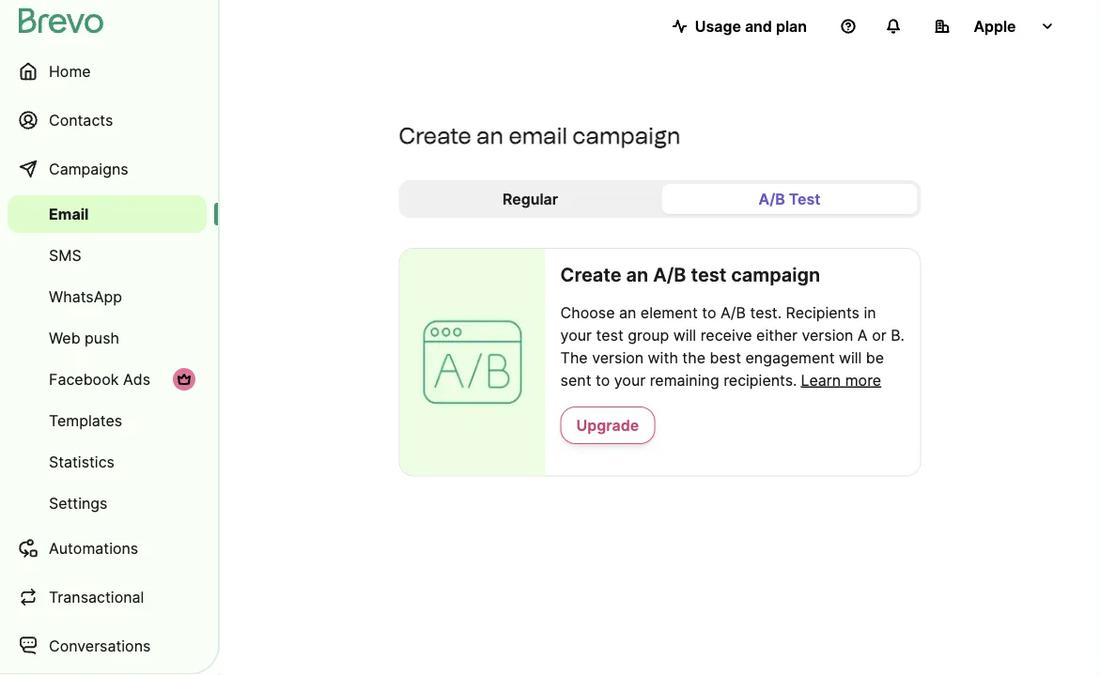 Task type: describe. For each thing, give the bounding box(es) containing it.
1 horizontal spatial test
[[691, 264, 727, 287]]

with
[[648, 349, 678, 367]]

0 horizontal spatial will
[[674, 326, 697, 344]]

conversations
[[49, 637, 151, 656]]

0 horizontal spatial a/b
[[653, 264, 687, 287]]

upgrade button
[[561, 407, 655, 445]]

element
[[641, 304, 698, 322]]

0 horizontal spatial version
[[592, 349, 644, 367]]

in
[[864, 304, 877, 322]]

create for create an email campaign
[[399, 122, 472, 149]]

an for email
[[477, 122, 504, 149]]

1 vertical spatial your
[[614, 371, 646, 390]]

ads
[[123, 370, 150, 389]]

web push
[[49, 329, 119, 347]]

web
[[49, 329, 80, 347]]

push
[[85, 329, 119, 347]]

whatsapp
[[49, 288, 122, 306]]

settings
[[49, 494, 108, 513]]

test.
[[750, 304, 782, 322]]

and
[[745, 17, 773, 35]]

usage and plan
[[695, 17, 807, 35]]

upgrade
[[577, 416, 639, 435]]

automations
[[49, 540, 138, 558]]

apple
[[974, 17, 1017, 35]]

settings link
[[8, 485, 207, 523]]

a/b inside a/b test button
[[759, 190, 786, 208]]

apple button
[[920, 8, 1071, 45]]

recipients
[[786, 304, 860, 322]]

or
[[872, 326, 887, 344]]

transactional
[[49, 588, 144, 607]]

templates link
[[8, 402, 207, 440]]

regular button
[[403, 184, 658, 214]]

learn more link
[[801, 369, 882, 392]]

an for element
[[619, 304, 637, 322]]

left___rvooi image
[[177, 372, 192, 387]]

group
[[628, 326, 669, 344]]

0 vertical spatial campaign
[[573, 122, 681, 149]]

a/b test
[[759, 190, 821, 208]]

test inside choose an element to a/b test. recipients in your test group will receive either version a or b. the version with the best engagement will be sent to your remaining recipients.
[[596, 326, 624, 344]]

facebook ads
[[49, 370, 150, 389]]

regular
[[503, 190, 558, 208]]

statistics
[[49, 453, 115, 471]]

test
[[789, 190, 821, 208]]

automations link
[[8, 526, 207, 571]]

be
[[866, 349, 885, 367]]

1 horizontal spatial campaign
[[732, 264, 821, 287]]

email
[[509, 122, 568, 149]]

sent
[[561, 371, 592, 390]]

either
[[757, 326, 798, 344]]



Task type: vqa. For each thing, say whether or not it's contained in the screenshot.
tab list
no



Task type: locate. For each thing, give the bounding box(es) containing it.
email link
[[8, 196, 207, 233]]

0 horizontal spatial test
[[596, 326, 624, 344]]

test
[[691, 264, 727, 287], [596, 326, 624, 344]]

0 horizontal spatial campaign
[[573, 122, 681, 149]]

whatsapp link
[[8, 278, 207, 316]]

test down "choose"
[[596, 326, 624, 344]]

your down group
[[614, 371, 646, 390]]

0 vertical spatial a/b
[[759, 190, 786, 208]]

create an a/b test campaign
[[561, 264, 821, 287]]

will
[[674, 326, 697, 344], [839, 349, 862, 367]]

0 horizontal spatial to
[[596, 371, 610, 390]]

0 horizontal spatial your
[[561, 326, 592, 344]]

1 vertical spatial to
[[596, 371, 610, 390]]

statistics link
[[8, 444, 207, 481]]

campaigns
[[49, 160, 128, 178]]

version
[[802, 326, 854, 344], [592, 349, 644, 367]]

contacts
[[49, 111, 113, 129]]

an left email
[[477, 122, 504, 149]]

1 vertical spatial campaign
[[732, 264, 821, 287]]

plan
[[776, 17, 807, 35]]

a/b
[[759, 190, 786, 208], [653, 264, 687, 287], [721, 304, 746, 322]]

an up element
[[627, 264, 649, 287]]

to right sent
[[596, 371, 610, 390]]

home
[[49, 62, 91, 80]]

contacts link
[[8, 98, 207, 143]]

1 vertical spatial will
[[839, 349, 862, 367]]

1 vertical spatial an
[[627, 264, 649, 287]]

more
[[846, 371, 882, 390]]

1 vertical spatial a/b
[[653, 264, 687, 287]]

version down group
[[592, 349, 644, 367]]

0 vertical spatial will
[[674, 326, 697, 344]]

choose
[[561, 304, 615, 322]]

a/b inside choose an element to a/b test. recipients in your test group will receive either version a or b. the version with the best engagement will be sent to your remaining recipients.
[[721, 304, 746, 322]]

learn more
[[801, 371, 882, 390]]

an for a/b
[[627, 264, 649, 287]]

to up the receive
[[702, 304, 717, 322]]

learn
[[801, 371, 841, 390]]

0 vertical spatial to
[[702, 304, 717, 322]]

2 vertical spatial a/b
[[721, 304, 746, 322]]

an up group
[[619, 304, 637, 322]]

remaining
[[650, 371, 720, 390]]

campaign up test.
[[732, 264, 821, 287]]

b.
[[891, 326, 905, 344]]

create for create an a/b test campaign
[[561, 264, 622, 287]]

the
[[683, 349, 706, 367]]

test up element
[[691, 264, 727, 287]]

templates
[[49, 412, 122, 430]]

ablogo image
[[400, 249, 546, 476]]

conversations link
[[8, 624, 207, 669]]

will up the
[[674, 326, 697, 344]]

0 horizontal spatial create
[[399, 122, 472, 149]]

0 vertical spatial version
[[802, 326, 854, 344]]

0 vertical spatial your
[[561, 326, 592, 344]]

create an email campaign
[[399, 122, 681, 149]]

1 vertical spatial create
[[561, 264, 622, 287]]

receive
[[701, 326, 753, 344]]

a/b up element
[[653, 264, 687, 287]]

usage and plan button
[[658, 8, 822, 45]]

2 horizontal spatial a/b
[[759, 190, 786, 208]]

facebook
[[49, 370, 119, 389]]

create
[[399, 122, 472, 149], [561, 264, 622, 287]]

a/b left test
[[759, 190, 786, 208]]

the
[[561, 349, 588, 367]]

campaign right email
[[573, 122, 681, 149]]

to
[[702, 304, 717, 322], [596, 371, 610, 390]]

a/b up the receive
[[721, 304, 746, 322]]

a
[[858, 326, 868, 344]]

choose an element to a/b test. recipients in your test group will receive either version a or b. the version with the best engagement will be sent to your remaining recipients.
[[561, 304, 905, 390]]

a/b test button
[[662, 184, 918, 214]]

your
[[561, 326, 592, 344], [614, 371, 646, 390]]

will up learn more
[[839, 349, 862, 367]]

an
[[477, 122, 504, 149], [627, 264, 649, 287], [619, 304, 637, 322]]

campaign
[[573, 122, 681, 149], [732, 264, 821, 287]]

1 horizontal spatial will
[[839, 349, 862, 367]]

campaigns link
[[8, 147, 207, 192]]

your up the
[[561, 326, 592, 344]]

sms
[[49, 246, 81, 265]]

facebook ads link
[[8, 361, 207, 399]]

home link
[[8, 49, 207, 94]]

engagement
[[746, 349, 835, 367]]

0 vertical spatial create
[[399, 122, 472, 149]]

1 horizontal spatial your
[[614, 371, 646, 390]]

1 horizontal spatial to
[[702, 304, 717, 322]]

email
[[49, 205, 89, 223]]

1 horizontal spatial a/b
[[721, 304, 746, 322]]

0 vertical spatial an
[[477, 122, 504, 149]]

sms link
[[8, 237, 207, 274]]

transactional link
[[8, 575, 207, 620]]

1 horizontal spatial version
[[802, 326, 854, 344]]

usage
[[695, 17, 742, 35]]

1 vertical spatial test
[[596, 326, 624, 344]]

2 vertical spatial an
[[619, 304, 637, 322]]

web push link
[[8, 320, 207, 357]]

an inside choose an element to a/b test. recipients in your test group will receive either version a or b. the version with the best engagement will be sent to your remaining recipients.
[[619, 304, 637, 322]]

1 horizontal spatial create
[[561, 264, 622, 287]]

version down recipients
[[802, 326, 854, 344]]

0 vertical spatial test
[[691, 264, 727, 287]]

1 vertical spatial version
[[592, 349, 644, 367]]

best
[[710, 349, 742, 367]]

recipients.
[[724, 371, 798, 390]]



